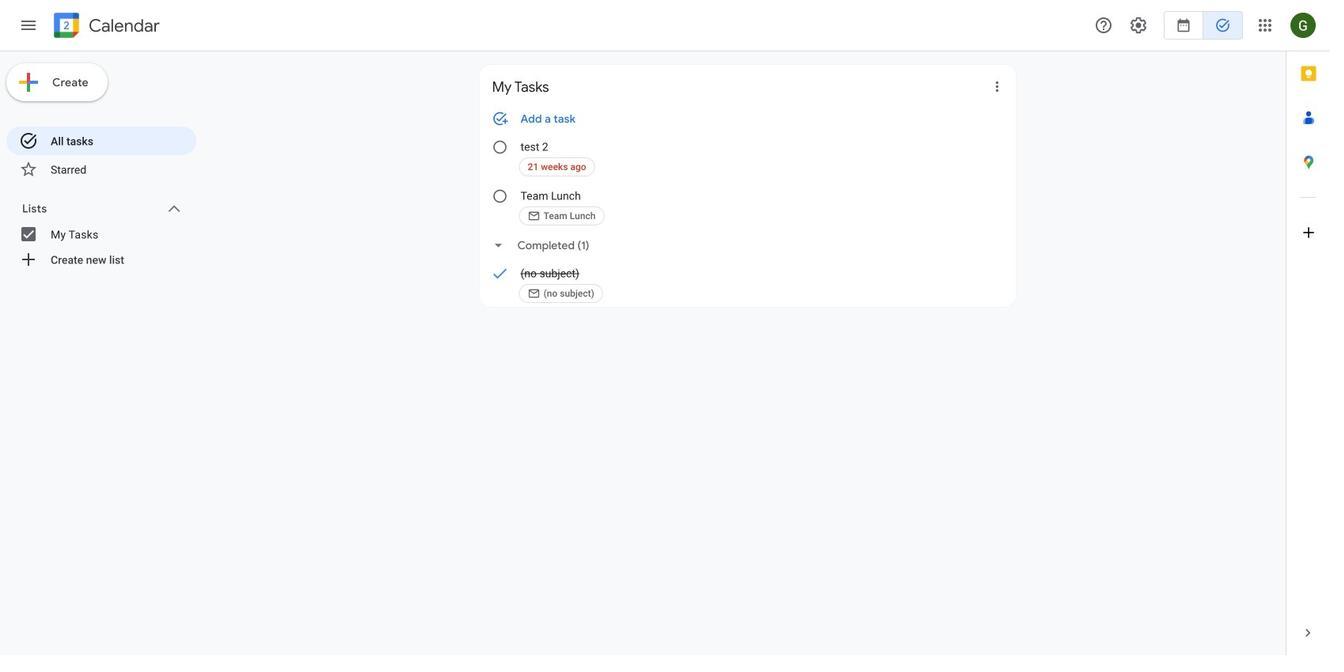 Task type: describe. For each thing, give the bounding box(es) containing it.
tasks sidebar image
[[19, 16, 38, 35]]

support menu image
[[1095, 16, 1114, 35]]

settings menu image
[[1130, 16, 1149, 35]]

calendar element
[[51, 10, 160, 44]]



Task type: vqa. For each thing, say whether or not it's contained in the screenshot.
Tasks Sidebar Icon
yes



Task type: locate. For each thing, give the bounding box(es) containing it.
heading
[[86, 16, 160, 35]]

heading inside calendar element
[[86, 16, 160, 35]]

tab list
[[1287, 51, 1331, 611]]



